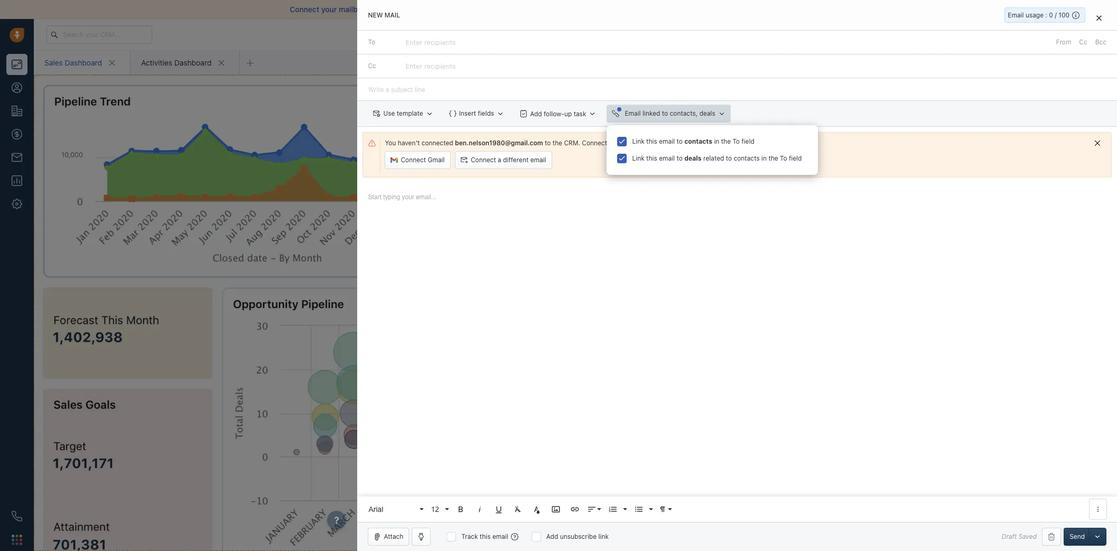 Task type: describe. For each thing, give the bounding box(es) containing it.
1 vertical spatial field
[[789, 154, 802, 162]]

sync
[[517, 5, 534, 14]]

add follow-up task
[[530, 110, 586, 118]]

template
[[397, 109, 423, 117]]

email usage : 0 / 100
[[1008, 11, 1070, 19]]

email linked to contacts, deals button
[[607, 105, 731, 123]]

connect your mailbox to improve deliverability and enable 2-way sync of email conversations.
[[290, 5, 616, 14]]

sales
[[44, 58, 63, 67]]

insert fields
[[459, 109, 494, 117]]

now
[[615, 139, 627, 147]]

0 horizontal spatial contacts
[[684, 137, 712, 145]]

draft saved
[[1002, 533, 1037, 541]]

2 vertical spatial to
[[780, 154, 787, 162]]

connect for connect gmail
[[401, 156, 426, 164]]

arial button
[[365, 499, 425, 520]]

email for link this email to deals related to contacts in the to field
[[659, 154, 675, 162]]

0
[[1049, 11, 1053, 19]]

deals for contacts,
[[699, 109, 715, 117]]

plans
[[942, 30, 959, 38]]

application containing arial
[[357, 183, 1117, 522]]

dashboard for sales dashboard
[[65, 58, 102, 67]]

follow-
[[544, 110, 564, 118]]

explore plans
[[917, 30, 959, 38]]

0 vertical spatial to
[[368, 38, 375, 46]]

you
[[385, 139, 396, 147]]

connect for connect your mailbox to improve deliverability and enable 2-way sync of email conversations.
[[290, 5, 319, 14]]

close image
[[1097, 15, 1102, 21]]

email right of
[[545, 5, 563, 14]]

deliverability
[[407, 5, 451, 14]]

of
[[536, 5, 543, 14]]

improve
[[377, 5, 405, 14]]

contacts,
[[670, 109, 698, 117]]

:
[[1045, 11, 1047, 19]]

deals for to
[[684, 154, 702, 162]]

mail
[[385, 11, 400, 19]]

100
[[1059, 11, 1070, 19]]

mailbox
[[339, 5, 366, 14]]

to down contacts, at the top of the page
[[677, 137, 683, 145]]

align image
[[587, 505, 597, 514]]

keep
[[636, 139, 651, 147]]

connect your mailbox link
[[290, 5, 368, 14]]

new mail
[[368, 11, 400, 19]]

connect gmail
[[401, 156, 445, 164]]

bcc
[[1095, 38, 1107, 46]]

link
[[598, 533, 609, 541]]

connect left 'it'
[[582, 139, 607, 147]]

enter recipients text field for cc
[[406, 58, 458, 75]]

email inside 'button'
[[530, 156, 546, 164]]

it
[[609, 139, 613, 147]]

insert
[[459, 109, 476, 117]]

ordered list image
[[608, 505, 618, 514]]

enable
[[468, 5, 492, 14]]

unordered list image
[[634, 505, 644, 514]]

email for track this email
[[492, 533, 508, 541]]

Search your CRM... text field
[[47, 26, 152, 44]]

connected
[[422, 139, 453, 147]]

clear formatting image
[[513, 505, 523, 514]]

email for email linked to contacts, deals
[[625, 109, 641, 117]]

crm.
[[564, 139, 580, 147]]

fields
[[478, 109, 494, 117]]

send button
[[1064, 528, 1091, 546]]

12
[[431, 505, 439, 513]]

email linked to contacts, deals
[[625, 109, 715, 117]]

activities dashboard
[[141, 58, 211, 67]]

underline (⌘u) image
[[494, 505, 504, 514]]

to right "related"
[[726, 154, 732, 162]]



Task type: vqa. For each thing, say whether or not it's contained in the screenshot.
an hour ago
no



Task type: locate. For each thing, give the bounding box(es) containing it.
0 horizontal spatial your
[[321, 5, 337, 14]]

1 vertical spatial cc
[[368, 62, 376, 70]]

your
[[321, 5, 337, 14], [653, 139, 666, 147]]

this
[[646, 137, 657, 145], [646, 154, 657, 162], [480, 533, 491, 541]]

email down "underline (⌘u)" icon
[[492, 533, 508, 541]]

ben.nelson1980@gmail.com
[[455, 139, 543, 147]]

1 horizontal spatial dashboard
[[174, 58, 211, 67]]

to left crm.
[[545, 139, 551, 147]]

email inside 'email linked to contacts, deals' 'dropdown button'
[[625, 109, 641, 117]]

cc
[[1079, 38, 1087, 46], [368, 62, 376, 70]]

add for add follow-up task
[[530, 110, 542, 118]]

use
[[383, 109, 395, 117]]

0 horizontal spatial add
[[530, 110, 542, 118]]

dashboard right activities
[[174, 58, 211, 67]]

conversations.
[[565, 5, 616, 14]]

phone image
[[12, 511, 22, 522]]

1 vertical spatial your
[[653, 139, 666, 147]]

add left follow-
[[530, 110, 542, 118]]

Write a subject line text field
[[357, 78, 1117, 100]]

insert fields button
[[444, 105, 509, 123]]

1 horizontal spatial in
[[761, 154, 767, 162]]

1 vertical spatial to
[[733, 137, 740, 145]]

1 horizontal spatial your
[[653, 139, 666, 147]]

1 vertical spatial enter recipients text field
[[406, 58, 458, 75]]

0 horizontal spatial in
[[714, 137, 719, 145]]

0 vertical spatial field
[[742, 137, 755, 145]]

0 vertical spatial link
[[632, 137, 645, 145]]

to down conversations
[[677, 154, 683, 162]]

from
[[1056, 38, 1071, 46]]

0 vertical spatial cc
[[1079, 38, 1087, 46]]

1 horizontal spatial to
[[733, 137, 740, 145]]

0 vertical spatial email
[[1008, 11, 1024, 19]]

add for add unsubscribe link
[[546, 533, 558, 541]]

1 enter recipients text field from the top
[[406, 34, 458, 51]]

use template
[[383, 109, 423, 117]]

to right linked
[[662, 109, 668, 117]]

add left unsubscribe
[[546, 533, 558, 541]]

connect inside connect gmail button
[[401, 156, 426, 164]]

send
[[1070, 533, 1085, 541]]

connect inside connect a different email 'button'
[[471, 156, 496, 164]]

a
[[498, 156, 501, 164]]

0 horizontal spatial the
[[553, 139, 562, 147]]

way
[[501, 5, 515, 14]]

add unsubscribe link
[[546, 533, 609, 541]]

2 dashboard from the left
[[174, 58, 211, 67]]

haven't
[[398, 139, 420, 147]]

add
[[530, 110, 542, 118], [546, 533, 558, 541]]

application
[[357, 183, 1117, 522]]

connect left the mailbox
[[290, 5, 319, 14]]

connect gmail button
[[385, 151, 451, 169]]

1 horizontal spatial email
[[1008, 11, 1024, 19]]

italic (⌘i) image
[[475, 505, 485, 514]]

synced.
[[711, 139, 734, 147]]

email left linked
[[625, 109, 641, 117]]

0 vertical spatial in
[[714, 137, 719, 145]]

1 vertical spatial in
[[761, 154, 767, 162]]

email right keep
[[659, 137, 675, 145]]

new
[[368, 11, 383, 19]]

1 vertical spatial email
[[625, 109, 641, 117]]

related
[[703, 154, 724, 162]]

deals
[[699, 109, 715, 117], [684, 154, 702, 162]]

use template button
[[368, 105, 438, 123]]

1 vertical spatial this
[[646, 154, 657, 162]]

connect a different email button
[[455, 151, 552, 169]]

connect a different email
[[471, 156, 546, 164]]

in up link this email to deals related to contacts in the to field
[[714, 137, 719, 145]]

this for link this email to contacts in the to field
[[646, 137, 657, 145]]

in
[[714, 137, 719, 145], [761, 154, 767, 162]]

to inside 'dropdown button'
[[662, 109, 668, 117]]

0 vertical spatial enter recipients text field
[[406, 34, 458, 51]]

enter recipients text field for to
[[406, 34, 458, 51]]

this for track this email
[[480, 533, 491, 541]]

this for link this email to deals related to contacts in the to field
[[646, 154, 657, 162]]

your right keep
[[653, 139, 666, 147]]

2 link from the top
[[632, 154, 645, 162]]

to right now
[[629, 139, 635, 147]]

dialog
[[357, 0, 1117, 551]]

enter recipients text field down the deliverability
[[406, 34, 458, 51]]

0 vertical spatial this
[[646, 137, 657, 145]]

1 horizontal spatial add
[[546, 533, 558, 541]]

deals inside 'dropdown button'
[[699, 109, 715, 117]]

12 button
[[427, 499, 450, 520]]

dialog containing arial
[[357, 0, 1117, 551]]

this down linked
[[646, 137, 657, 145]]

gmail
[[428, 156, 445, 164]]

in right "related"
[[761, 154, 767, 162]]

cc down new
[[368, 62, 376, 70]]

1 horizontal spatial contacts
[[734, 154, 760, 162]]

2-
[[494, 5, 501, 14]]

field
[[742, 137, 755, 145], [789, 154, 802, 162]]

email
[[1008, 11, 1024, 19], [625, 109, 641, 117]]

draft
[[1002, 533, 1017, 541]]

1 horizontal spatial the
[[721, 137, 731, 145]]

email for email usage : 0 / 100
[[1008, 11, 1024, 19]]

link for link this email to contacts in the to field
[[632, 137, 645, 145]]

usage
[[1026, 11, 1044, 19]]

connect down haven't
[[401, 156, 426, 164]]

and
[[453, 5, 466, 14]]

activities
[[141, 58, 172, 67]]

0 vertical spatial add
[[530, 110, 542, 118]]

to
[[368, 38, 375, 46], [733, 137, 740, 145], [780, 154, 787, 162]]

track this email
[[462, 533, 508, 541]]

insert link (⌘k) image
[[570, 505, 580, 514]]

unsubscribe
[[560, 533, 597, 541]]

freshworks switcher image
[[12, 535, 22, 545]]

track
[[462, 533, 478, 541]]

deals right contacts, at the top of the page
[[699, 109, 715, 117]]

linked
[[643, 109, 660, 117]]

2 enter recipients text field from the top
[[406, 58, 458, 75]]

add follow-up task button
[[515, 105, 602, 123], [515, 105, 602, 123]]

what's new image
[[1040, 31, 1048, 39]]

1 vertical spatial deals
[[684, 154, 702, 162]]

saved
[[1019, 533, 1037, 541]]

0 horizontal spatial email
[[625, 109, 641, 117]]

explore plans link
[[912, 28, 964, 41]]

0 horizontal spatial to
[[368, 38, 375, 46]]

phone element
[[6, 506, 27, 527]]

enter recipients text field up template
[[406, 58, 458, 75]]

insert image (⌘p) image
[[551, 505, 561, 514]]

email left usage at the right of page
[[1008, 11, 1024, 19]]

1 vertical spatial contacts
[[734, 154, 760, 162]]

text color image
[[532, 505, 542, 514]]

bold (⌘b) image
[[456, 505, 466, 514]]

link
[[632, 137, 645, 145], [632, 154, 645, 162]]

different
[[503, 156, 529, 164]]

1 vertical spatial link
[[632, 154, 645, 162]]

1 dashboard from the left
[[65, 58, 102, 67]]

0 horizontal spatial cc
[[368, 62, 376, 70]]

email right different
[[530, 156, 546, 164]]

conversations
[[668, 139, 709, 147]]

2 vertical spatial this
[[480, 533, 491, 541]]

paragraph format image
[[658, 505, 668, 514]]

1 vertical spatial add
[[546, 533, 558, 541]]

dashboard right sales at the top left of the page
[[65, 58, 102, 67]]

0 vertical spatial deals
[[699, 109, 715, 117]]

link for link this email to deals related to contacts in the to field
[[632, 154, 645, 162]]

link down keep
[[632, 154, 645, 162]]

1 horizontal spatial field
[[789, 154, 802, 162]]

link this email to contacts in the to field
[[632, 137, 755, 145]]

email down conversations
[[659, 154, 675, 162]]

to right the mailbox
[[368, 5, 375, 14]]

0 vertical spatial contacts
[[684, 137, 712, 145]]

cc left bcc
[[1079, 38, 1087, 46]]

attach
[[384, 533, 403, 541]]

explore
[[917, 30, 940, 38]]

Enter recipients text field
[[406, 34, 458, 51], [406, 58, 458, 75]]

more misc image
[[1093, 505, 1103, 514]]

email for link this email to contacts in the to field
[[659, 137, 675, 145]]

1 horizontal spatial cc
[[1079, 38, 1087, 46]]

sales dashboard
[[44, 58, 102, 67]]

0 horizontal spatial dashboard
[[65, 58, 102, 67]]

0 horizontal spatial field
[[742, 137, 755, 145]]

dashboard for activities dashboard
[[174, 58, 211, 67]]

attach button
[[368, 528, 409, 546]]

dashboard
[[65, 58, 102, 67], [174, 58, 211, 67]]

contacts down synced.
[[734, 154, 760, 162]]

task
[[574, 110, 586, 118]]

you haven't connected ben.nelson1980@gmail.com to the crm. connect it now to keep your conversations synced.
[[385, 139, 734, 147]]

contacts up "related"
[[684, 137, 712, 145]]

1 link from the top
[[632, 137, 645, 145]]

link this email to deals related to contacts in the to field
[[632, 154, 802, 162]]

2 horizontal spatial the
[[769, 154, 778, 162]]

arial
[[369, 505, 383, 513]]

connect
[[290, 5, 319, 14], [582, 139, 607, 147], [401, 156, 426, 164], [471, 156, 496, 164]]

your left the mailbox
[[321, 5, 337, 14]]

/
[[1055, 11, 1057, 19]]

to
[[368, 5, 375, 14], [662, 109, 668, 117], [677, 137, 683, 145], [545, 139, 551, 147], [629, 139, 635, 147], [677, 154, 683, 162], [726, 154, 732, 162]]

connect left the a
[[471, 156, 496, 164]]

link right now
[[632, 137, 645, 145]]

email
[[545, 5, 563, 14], [659, 137, 675, 145], [659, 154, 675, 162], [530, 156, 546, 164], [492, 533, 508, 541]]

deals down conversations
[[684, 154, 702, 162]]

the
[[721, 137, 731, 145], [553, 139, 562, 147], [769, 154, 778, 162]]

contacts
[[684, 137, 712, 145], [734, 154, 760, 162]]

0 vertical spatial your
[[321, 5, 337, 14]]

this down keep
[[646, 154, 657, 162]]

this right track at the left bottom
[[480, 533, 491, 541]]

2 horizontal spatial to
[[780, 154, 787, 162]]

connect for connect a different email
[[471, 156, 496, 164]]

up
[[564, 110, 572, 118]]



